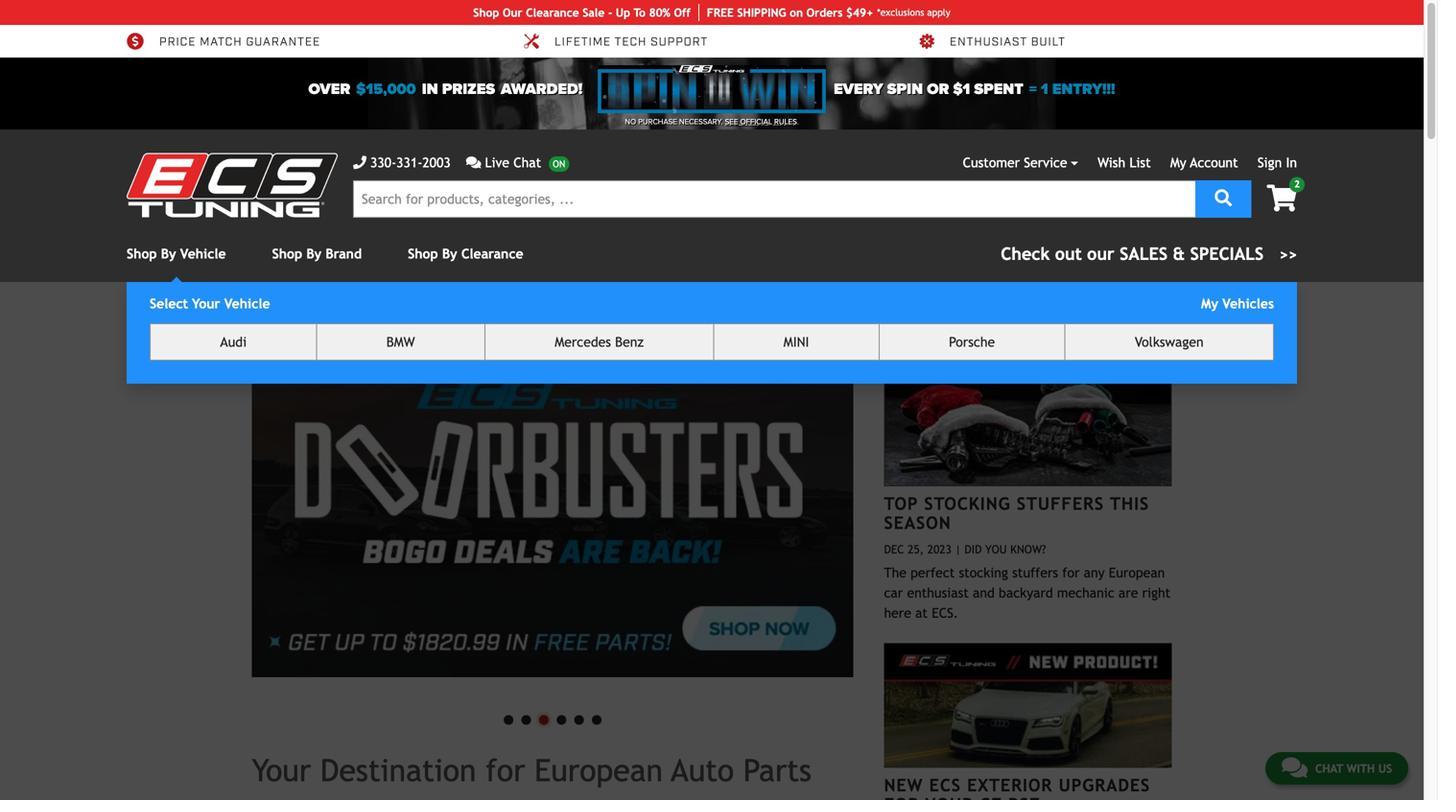 Task type: locate. For each thing, give the bounding box(es) containing it.
2 horizontal spatial your
[[926, 795, 974, 801]]

0 vertical spatial vehicle
[[180, 246, 226, 262]]

0 horizontal spatial your
[[192, 296, 220, 311]]

live
[[485, 155, 510, 170]]

ecs right new
[[930, 775, 962, 795]]

sales & specials
[[1120, 244, 1264, 264]]

enthusiast built
[[950, 34, 1066, 50]]

vehicle up audi
[[224, 296, 270, 311]]

0 vertical spatial chat
[[514, 155, 542, 170]]

price
[[159, 34, 196, 50]]

new
[[885, 775, 924, 795]]

wish
[[1098, 155, 1126, 170]]

audi
[[220, 335, 247, 350]]

0 horizontal spatial clearance
[[462, 246, 524, 262]]

your
[[192, 296, 220, 311], [252, 753, 311, 789], [926, 795, 974, 801]]

chat inside live chat link
[[514, 155, 542, 170]]

0 vertical spatial european
[[1109, 565, 1166, 580]]

shop up select
[[127, 246, 157, 262]]

our
[[503, 6, 523, 19]]

stocking
[[959, 565, 1009, 580]]

Search text field
[[353, 180, 1196, 218]]

6 • from the left
[[588, 698, 606, 738]]

0 vertical spatial ecs
[[977, 329, 1016, 353]]

chat inside chat with us link
[[1316, 762, 1344, 776]]

shop by vehicle
[[127, 246, 226, 262]]

shop our clearance sale - up to 80% off link
[[473, 4, 700, 21]]

0 horizontal spatial european
[[535, 753, 663, 789]]

1 vertical spatial ecs
[[930, 775, 962, 795]]

top stocking stuffers this season image
[[885, 362, 1172, 486]]

1 horizontal spatial my
[[1202, 296, 1219, 311]]

shop by brand link
[[272, 246, 362, 262]]

service
[[1024, 155, 1068, 170]]

2 • from the left
[[518, 698, 535, 738]]

clearance
[[526, 6, 579, 19], [462, 246, 524, 262]]

1 horizontal spatial chat
[[1316, 762, 1344, 776]]

ecs
[[977, 329, 1016, 353], [930, 775, 962, 795]]

right
[[1143, 585, 1171, 601]]

my
[[1171, 155, 1187, 170], [1202, 296, 1219, 311]]

for
[[1063, 565, 1080, 580], [486, 753, 526, 789]]

for down • • • • • •
[[486, 753, 526, 789]]

1 by from the left
[[161, 246, 176, 262]]

1 vertical spatial for
[[486, 753, 526, 789]]

1 • from the left
[[500, 698, 518, 738]]

car
[[885, 585, 903, 601]]

european
[[1109, 565, 1166, 580], [535, 753, 663, 789]]

search image
[[1215, 190, 1233, 207]]

shop for shop our clearance sale - up to 80% off
[[473, 6, 499, 19]]

at
[[916, 605, 928, 621]]

specials
[[1191, 244, 1264, 264]]

shop left our
[[473, 6, 499, 19]]

1 vertical spatial vehicle
[[224, 296, 270, 311]]

1 vertical spatial clearance
[[462, 246, 524, 262]]

no purchase necessary. see official rules .
[[625, 117, 799, 127]]

chat with us link
[[1266, 753, 1409, 785]]

by for brand
[[307, 246, 322, 262]]

0 horizontal spatial by
[[161, 246, 176, 262]]

shop left brand
[[272, 246, 302, 262]]

ship
[[738, 6, 761, 19]]

my account link
[[1171, 155, 1239, 170]]

shop right brand
[[408, 246, 438, 262]]

shop for shop by vehicle
[[127, 246, 157, 262]]

parts
[[744, 753, 812, 789]]

my left vehicles
[[1202, 296, 1219, 311]]

0 horizontal spatial my
[[1171, 155, 1187, 170]]

1 vertical spatial my
[[1202, 296, 1219, 311]]

by left brand
[[307, 246, 322, 262]]

and
[[973, 585, 995, 601]]

live chat link
[[466, 153, 569, 173]]

did
[[965, 543, 982, 556]]

shop by clearance
[[408, 246, 524, 262]]

0 vertical spatial my
[[1171, 155, 1187, 170]]

chat right live at the top left
[[514, 155, 542, 170]]

clearance down live at the top left
[[462, 246, 524, 262]]

4 • from the left
[[553, 698, 571, 738]]

your inside the new ecs exterior upgrades for your c7 rs7
[[926, 795, 974, 801]]

chat with us
[[1316, 762, 1393, 776]]

by up select
[[161, 246, 176, 262]]

chat left "with"
[[1316, 762, 1344, 776]]

ecs news
[[977, 329, 1080, 353]]

0 horizontal spatial for
[[486, 753, 526, 789]]

all
[[1149, 336, 1164, 347]]

5 • from the left
[[571, 698, 588, 738]]

0 horizontal spatial ecs
[[930, 775, 962, 795]]

1 vertical spatial your
[[252, 753, 311, 789]]

*exclusions
[[877, 7, 925, 18]]

by down the 2003
[[442, 246, 458, 262]]

0 vertical spatial for
[[1063, 565, 1080, 580]]

•
[[500, 698, 518, 738], [518, 698, 535, 738], [535, 698, 553, 738], [553, 698, 571, 738], [571, 698, 588, 738], [588, 698, 606, 738]]

1 horizontal spatial by
[[307, 246, 322, 262]]

2003
[[423, 155, 451, 170]]

in
[[1287, 155, 1298, 170]]

vehicle up select your vehicle
[[180, 246, 226, 262]]

for left any
[[1063, 565, 1080, 580]]

0 horizontal spatial chat
[[514, 155, 542, 170]]

1 horizontal spatial your
[[252, 753, 311, 789]]

0 vertical spatial clearance
[[526, 6, 579, 19]]

my left the account at the top of the page
[[1171, 155, 1187, 170]]

european down • • • • • •
[[535, 753, 663, 789]]

sale
[[583, 6, 605, 19]]

lifetime tech support
[[555, 34, 709, 50]]

$15,000
[[356, 80, 416, 98]]

no
[[625, 117, 637, 127]]

clearance right our
[[526, 6, 579, 19]]

mercedes benz
[[555, 335, 644, 350]]

enthusiast
[[950, 34, 1028, 50]]

1 vertical spatial chat
[[1316, 762, 1344, 776]]

1 horizontal spatial european
[[1109, 565, 1166, 580]]

ecs left news
[[977, 329, 1016, 353]]

spin
[[888, 80, 923, 98]]

your destination for european auto parts
[[252, 753, 812, 789]]

2
[[1295, 179, 1301, 190]]

apply
[[928, 7, 951, 18]]

in
[[422, 80, 438, 98]]

shop
[[473, 6, 499, 19], [127, 246, 157, 262], [272, 246, 302, 262], [408, 246, 438, 262]]

*exclusions apply link
[[877, 5, 951, 20]]

2 vertical spatial your
[[926, 795, 974, 801]]

1 horizontal spatial clearance
[[526, 6, 579, 19]]

upgrades
[[1059, 775, 1151, 795]]

perfect
[[911, 565, 955, 580]]

on
[[790, 6, 803, 19]]

top stocking stuffers this season
[[885, 494, 1150, 533]]

wish list
[[1098, 155, 1151, 170]]

dec
[[885, 543, 905, 556]]

support
[[651, 34, 709, 50]]

shop inside shop our clearance sale - up to 80% off link
[[473, 6, 499, 19]]

free
[[707, 6, 734, 19]]

free ship ping on orders $49+ *exclusions apply
[[707, 6, 951, 19]]

for inside dec 25, 2023 | did you know? the perfect stocking stuffers for any european car enthusiast and backyard mechanic are right here at ecs.
[[1063, 565, 1080, 580]]

2 by from the left
[[307, 246, 322, 262]]

european up are
[[1109, 565, 1166, 580]]

my account
[[1171, 155, 1239, 170]]

sign in
[[1258, 155, 1298, 170]]

any
[[1084, 565, 1105, 580]]

1 vertical spatial european
[[535, 753, 663, 789]]

season
[[885, 513, 952, 533]]

3 • from the left
[[535, 698, 553, 738]]

guarantee
[[246, 34, 321, 50]]

3 by from the left
[[442, 246, 458, 262]]

clearance for by
[[462, 246, 524, 262]]

2 horizontal spatial by
[[442, 246, 458, 262]]

by
[[161, 246, 176, 262], [307, 246, 322, 262], [442, 246, 458, 262]]

1 horizontal spatial for
[[1063, 565, 1080, 580]]



Task type: describe. For each thing, give the bounding box(es) containing it.
live chat
[[485, 155, 542, 170]]

1
[[1041, 80, 1049, 98]]

sales
[[1120, 244, 1168, 264]]

sales & specials link
[[1001, 241, 1298, 267]]

european inside dec 25, 2023 | did you know? the perfect stocking stuffers for any european car enthusiast and backyard mechanic are right here at ecs.
[[1109, 565, 1166, 580]]

&
[[1173, 244, 1186, 264]]

shop by clearance link
[[408, 246, 524, 262]]

enthusiast built link
[[918, 33, 1066, 50]]

shop our clearance sale - up to 80% off
[[473, 6, 691, 19]]

you
[[986, 543, 1007, 556]]

sign
[[1258, 155, 1283, 170]]

shop by vehicle link
[[127, 246, 226, 262]]

330-331-2003
[[371, 155, 451, 170]]

vehicle for select your vehicle
[[224, 296, 270, 311]]

ecs inside the new ecs exterior upgrades for your c7 rs7
[[930, 775, 962, 795]]

mercedes
[[555, 335, 611, 350]]

orders
[[807, 6, 843, 19]]

vehicle for shop by vehicle
[[180, 246, 226, 262]]

stuffers
[[1017, 494, 1105, 514]]

dec 25, 2023 | did you know? the perfect stocking stuffers for any european car enthusiast and backyard mechanic are right here at ecs.
[[885, 543, 1171, 621]]

comments image
[[466, 156, 481, 169]]

every spin or $1 spent = 1 entry!!!
[[834, 80, 1116, 98]]

c7
[[980, 795, 1003, 801]]

ping
[[761, 6, 787, 19]]

stocking
[[925, 494, 1011, 514]]

shop for shop by brand
[[272, 246, 302, 262]]

for
[[885, 795, 920, 801]]

clearance for our
[[526, 6, 579, 19]]

every
[[834, 80, 884, 98]]

view all
[[1120, 336, 1164, 347]]

330-
[[371, 155, 397, 170]]

up
[[616, 6, 631, 19]]

sign in link
[[1258, 155, 1298, 170]]

match
[[200, 34, 242, 50]]

rs7
[[1009, 795, 1041, 801]]

80%
[[649, 6, 671, 19]]

see
[[725, 117, 739, 127]]

or
[[927, 80, 950, 98]]

|
[[956, 543, 962, 556]]

account
[[1191, 155, 1239, 170]]

bmw
[[387, 335, 415, 350]]

vehicles
[[1223, 296, 1275, 311]]

ecs tuning image
[[127, 153, 338, 217]]

2 link
[[1252, 177, 1305, 214]]

view
[[1120, 336, 1146, 347]]

volkswagen
[[1135, 335, 1204, 350]]

=
[[1030, 80, 1038, 98]]

mini
[[784, 335, 810, 350]]

$49+
[[847, 6, 874, 19]]

lifetime
[[555, 34, 611, 50]]

331-
[[397, 155, 423, 170]]

price match guarantee link
[[127, 33, 321, 50]]

enthusiast
[[907, 585, 969, 601]]

by for vehicle
[[161, 246, 176, 262]]

wish list link
[[1098, 155, 1151, 170]]

select your vehicle
[[150, 296, 270, 311]]

see official rules link
[[725, 116, 797, 128]]

phone image
[[353, 156, 367, 169]]

official
[[740, 117, 773, 127]]

news
[[1024, 329, 1080, 353]]

auto
[[672, 753, 734, 789]]

25,
[[908, 543, 924, 556]]

us
[[1379, 762, 1393, 776]]

ecs tuning 'spin to win' contest logo image
[[598, 65, 827, 113]]

backyard
[[999, 585, 1054, 601]]

price match guarantee
[[159, 34, 321, 50]]

the
[[885, 565, 907, 580]]

to
[[634, 6, 646, 19]]

my for my account
[[1171, 155, 1187, 170]]

new ecs exterior upgrades for your c7 rs7 image
[[885, 643, 1172, 768]]

1 horizontal spatial ecs
[[977, 329, 1016, 353]]

new ecs exterior upgrades for your c7 rs7
[[885, 775, 1151, 801]]

mechanic
[[1058, 585, 1115, 601]]

0 vertical spatial your
[[192, 296, 220, 311]]

my for my vehicles
[[1202, 296, 1219, 311]]

shopping cart image
[[1267, 185, 1298, 212]]

over $15,000 in prizes
[[309, 80, 495, 98]]

know?
[[1011, 543, 1047, 556]]

here
[[885, 605, 912, 621]]

over
[[309, 80, 351, 98]]

330-331-2003 link
[[353, 153, 451, 173]]

by for clearance
[[442, 246, 458, 262]]

customer service
[[963, 155, 1068, 170]]

porsche
[[949, 335, 996, 350]]

lifetime tech support link
[[522, 33, 709, 50]]

brand
[[326, 246, 362, 262]]

shop for shop by clearance
[[408, 246, 438, 262]]

off
[[674, 6, 691, 19]]

customer service button
[[963, 153, 1079, 173]]

-
[[608, 6, 613, 19]]

select
[[150, 296, 188, 311]]

ecs.
[[932, 605, 959, 621]]

generic - doorbusters at ecs start right now! image
[[252, 328, 854, 678]]

top stocking stuffers this season link
[[885, 494, 1150, 533]]

$1
[[954, 80, 971, 98]]

are
[[1119, 585, 1139, 601]]



Task type: vqa. For each thing, say whether or not it's contained in the screenshot.
Vehicle related to Shop By Vehicle
yes



